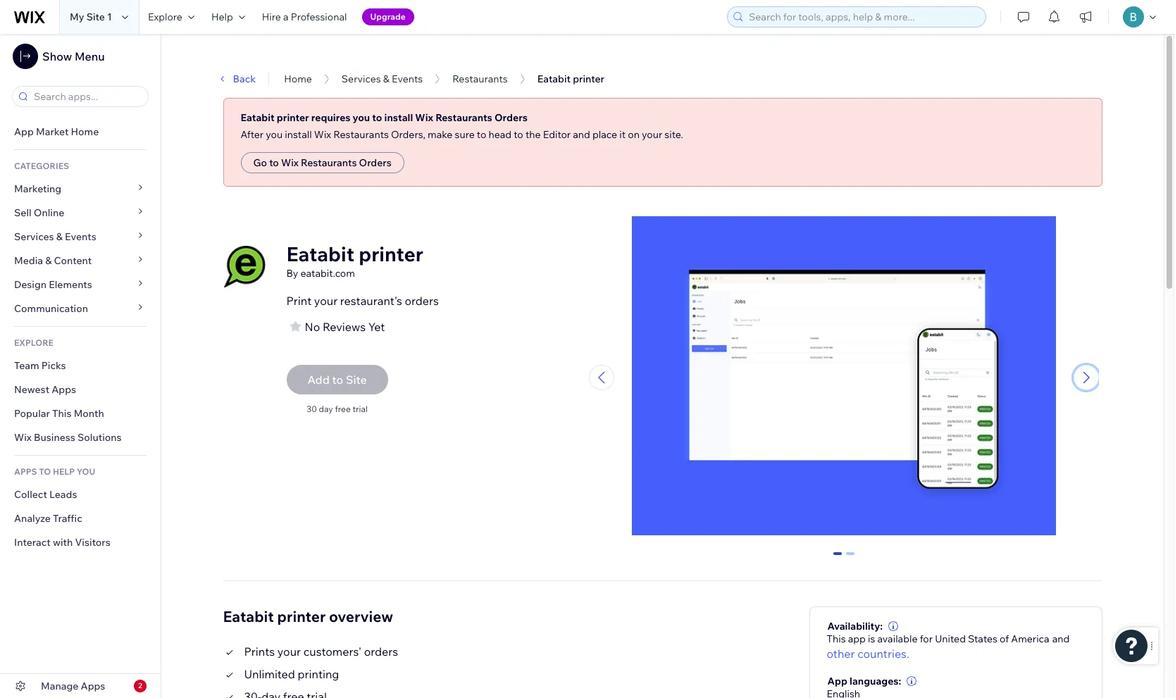 Task type: vqa. For each thing, say whether or not it's contained in the screenshot.
you to the bottom
yes



Task type: describe. For each thing, give the bounding box(es) containing it.
orders for print your restaurant's orders
[[405, 294, 439, 308]]

1 horizontal spatial 1
[[848, 552, 854, 565]]

countries.
[[858, 647, 910, 661]]

requires
[[311, 111, 351, 124]]

Search for tools, apps, help & more... field
[[745, 7, 982, 27]]

is
[[868, 633, 876, 645]]

1 horizontal spatial install
[[385, 111, 413, 124]]

design
[[14, 278, 47, 291]]

other countries. link
[[827, 645, 910, 662]]

1 horizontal spatial services & events link
[[342, 73, 423, 85]]

go to wix restaurants orders button
[[241, 152, 404, 173]]

orders,
[[391, 128, 426, 141]]

communication link
[[0, 297, 161, 321]]

marketing
[[14, 183, 61, 195]]

leads
[[49, 488, 77, 501]]

app for app languages:
[[828, 675, 848, 688]]

apps for newest apps
[[52, 383, 76, 396]]

your for print your restaurant's orders
[[314, 294, 338, 308]]

media & content
[[14, 254, 92, 267]]

help
[[53, 467, 75, 477]]

eatabit printer button
[[531, 68, 612, 90]]

wix down requires
[[314, 128, 331, 141]]

popular this month link
[[0, 402, 161, 426]]

wix up make
[[415, 111, 434, 124]]

to right sure
[[477, 128, 487, 141]]

professional
[[291, 11, 347, 23]]

my
[[70, 11, 84, 23]]

printing
[[298, 667, 339, 681]]

and inside eatabit printer requires you to install wix restaurants orders after you install wix restaurants orders, make sure to head to the editor and place it on your site.
[[573, 128, 591, 141]]

upgrade button
[[362, 8, 414, 25]]

united
[[936, 633, 966, 645]]

wix business solutions
[[14, 431, 122, 444]]

apps
[[14, 467, 37, 477]]

content
[[54, 254, 92, 267]]

help
[[211, 11, 233, 23]]

eatabit printer overview
[[223, 607, 393, 626]]

no
[[305, 320, 320, 334]]

hire a professional
[[262, 11, 347, 23]]

restaurant's
[[340, 294, 402, 308]]

app market home link
[[0, 120, 161, 144]]

yet
[[369, 320, 385, 334]]

head
[[489, 128, 512, 141]]

0 horizontal spatial &
[[45, 254, 52, 267]]

to right requires
[[372, 111, 382, 124]]

america
[[1012, 633, 1050, 645]]

upgrade
[[370, 11, 406, 22]]

site
[[86, 11, 105, 23]]

eatabit printer requires you to install wix restaurants orders after you install wix restaurants orders, make sure to head to the editor and place it on your site.
[[241, 111, 684, 141]]

go to wix restaurants orders
[[253, 156, 392, 169]]

month
[[74, 407, 104, 420]]

sure
[[455, 128, 475, 141]]

1 horizontal spatial services & events
[[342, 73, 423, 85]]

show menu button
[[13, 44, 105, 69]]

analyze
[[14, 512, 51, 525]]

show
[[42, 49, 72, 63]]

sell
[[14, 207, 31, 219]]

back
[[233, 73, 256, 85]]

go
[[253, 156, 267, 169]]

sell online
[[14, 207, 64, 219]]

1 vertical spatial services & events link
[[0, 225, 161, 249]]

1 vertical spatial you
[[266, 128, 283, 141]]

services & events inside the sidebar element
[[14, 231, 96, 243]]

0 1
[[836, 552, 854, 565]]

market
[[36, 125, 69, 138]]

it
[[620, 128, 626, 141]]

my site 1
[[70, 11, 112, 23]]

popular
[[14, 407, 50, 420]]

eatabit.com inside eatabit printer by eatabit.com
[[301, 267, 355, 280]]

unlimited printing
[[244, 667, 339, 681]]

eatabit for eatabit printer by eatabit.com
[[287, 242, 355, 266]]

design elements
[[14, 278, 92, 291]]

solutions
[[78, 431, 122, 444]]

unlimited
[[244, 667, 295, 681]]

design elements link
[[0, 273, 161, 297]]

available
[[878, 633, 918, 645]]

this app is available for united states of america
[[827, 633, 1050, 645]]

0 vertical spatial services
[[342, 73, 381, 85]]

services inside the sidebar element
[[14, 231, 54, 243]]

after
[[241, 128, 264, 141]]

states
[[969, 633, 998, 645]]

on
[[628, 128, 640, 141]]

analyze traffic link
[[0, 507, 161, 531]]

traffic
[[53, 512, 82, 525]]

apps for manage apps
[[81, 680, 105, 693]]

eatabit printer
[[538, 73, 605, 85]]

marketing link
[[0, 177, 161, 201]]



Task type: locate. For each thing, give the bounding box(es) containing it.
orders right restaurant's
[[405, 294, 439, 308]]

install
[[385, 111, 413, 124], [285, 128, 312, 141]]

1 horizontal spatial home
[[284, 73, 312, 85]]

apps right manage
[[81, 680, 105, 693]]

0 vertical spatial orders
[[495, 111, 528, 124]]

collect
[[14, 488, 47, 501]]

0 vertical spatial you
[[353, 111, 370, 124]]

app
[[848, 633, 866, 645]]

hire
[[262, 11, 281, 23]]

0 vertical spatial services & events link
[[342, 73, 423, 85]]

wix inside the sidebar element
[[14, 431, 32, 444]]

for
[[920, 633, 933, 645]]

1 horizontal spatial orders
[[405, 294, 439, 308]]

categories
[[14, 161, 69, 171]]

30 day free trial
[[307, 404, 368, 414]]

services & events up media & content
[[14, 231, 96, 243]]

printer inside eatabit printer requires you to install wix restaurants orders after you install wix restaurants orders, make sure to head to the editor and place it on your site.
[[277, 111, 309, 124]]

and left place
[[573, 128, 591, 141]]

1 horizontal spatial &
[[56, 231, 63, 243]]

0 horizontal spatial services
[[14, 231, 54, 243]]

you right requires
[[353, 111, 370, 124]]

services down sell online
[[14, 231, 54, 243]]

0 vertical spatial your
[[642, 128, 663, 141]]

1 horizontal spatial this
[[827, 633, 846, 645]]

0 vertical spatial apps
[[52, 383, 76, 396]]

communication
[[14, 302, 90, 315]]

and right america
[[1053, 633, 1070, 645]]

orders down 'orders,'
[[359, 156, 392, 169]]

0 horizontal spatial home
[[71, 125, 99, 138]]

1 horizontal spatial orders
[[495, 111, 528, 124]]

home
[[284, 73, 312, 85], [71, 125, 99, 138]]

business
[[34, 431, 75, 444]]

eatabit inside eatabit printer requires you to install wix restaurants orders after you install wix restaurants orders, make sure to head to the editor and place it on your site.
[[241, 111, 275, 124]]

app languages:
[[828, 675, 902, 688]]

0 horizontal spatial install
[[285, 128, 312, 141]]

this up wix business solutions on the left bottom of page
[[52, 407, 72, 420]]

eatabit printer logo image for eatabit.com
[[221, 43, 246, 68]]

1 right 0
[[848, 552, 854, 565]]

1 vertical spatial orders
[[359, 156, 392, 169]]

eatabit up editor
[[538, 73, 571, 85]]

orders inside button
[[359, 156, 392, 169]]

app for app market home
[[14, 125, 34, 138]]

printer for eatabit printer overview
[[277, 607, 326, 626]]

printer inside eatabit printer by eatabit.com
[[359, 242, 424, 266]]

printer up restaurant's
[[359, 242, 424, 266]]

0 horizontal spatial services & events
[[14, 231, 96, 243]]

manage
[[41, 680, 79, 693]]

orders
[[495, 111, 528, 124], [359, 156, 392, 169]]

printer for eatabit printer by eatabit.com
[[359, 242, 424, 266]]

interact with visitors link
[[0, 531, 161, 555]]

eatabit for eatabit printer overview
[[223, 607, 274, 626]]

printer
[[573, 73, 605, 85], [277, 111, 309, 124], [359, 242, 424, 266], [277, 607, 326, 626]]

your up unlimited printing
[[278, 645, 301, 659]]

orders down overview
[[364, 645, 398, 659]]

1 horizontal spatial apps
[[81, 680, 105, 693]]

1 horizontal spatial you
[[353, 111, 370, 124]]

eatabit up prints
[[223, 607, 274, 626]]

popular this month
[[14, 407, 104, 420]]

0 horizontal spatial and
[[573, 128, 591, 141]]

of
[[1000, 633, 1010, 645]]

0 horizontal spatial orders
[[359, 156, 392, 169]]

1 vertical spatial orders
[[364, 645, 398, 659]]

services & events link up content
[[0, 225, 161, 249]]

0 vertical spatial app
[[14, 125, 34, 138]]

0 horizontal spatial your
[[278, 645, 301, 659]]

& right media
[[45, 254, 52, 267]]

eatabit.com
[[270, 58, 324, 70], [301, 267, 355, 280]]

your right print
[[314, 294, 338, 308]]

and inside and other countries.
[[1053, 633, 1070, 645]]

to right go
[[269, 156, 279, 169]]

1 vertical spatial install
[[285, 128, 312, 141]]

online
[[34, 207, 64, 219]]

1 vertical spatial services & events
[[14, 231, 96, 243]]

printer for eatabit printer
[[573, 73, 605, 85]]

events up media & content link
[[65, 231, 96, 243]]

show menu
[[42, 49, 105, 63]]

you right after
[[266, 128, 283, 141]]

apps to help you
[[14, 467, 95, 477]]

& up media & content
[[56, 231, 63, 243]]

events
[[392, 73, 423, 85], [65, 231, 96, 243]]

media & content link
[[0, 249, 161, 273]]

events up 'orders,'
[[392, 73, 423, 85]]

& down upgrade "button"
[[383, 73, 390, 85]]

printer inside button
[[573, 73, 605, 85]]

2 vertical spatial &
[[45, 254, 52, 267]]

1 vertical spatial services
[[14, 231, 54, 243]]

day
[[319, 404, 333, 414]]

home up requires
[[284, 73, 312, 85]]

0 vertical spatial services & events
[[342, 73, 423, 85]]

eatabit.com right by
[[301, 267, 355, 280]]

team
[[14, 359, 39, 372]]

0 vertical spatial eatabit.com
[[270, 58, 324, 70]]

1 vertical spatial &
[[56, 231, 63, 243]]

help button
[[203, 0, 254, 34]]

picks
[[41, 359, 66, 372]]

with
[[53, 536, 73, 549]]

0 vertical spatial and
[[573, 128, 591, 141]]

site.
[[665, 128, 684, 141]]

newest apps
[[14, 383, 76, 396]]

eatabit printer logo image up back button
[[221, 43, 246, 68]]

Search apps... field
[[30, 87, 144, 106]]

orders
[[405, 294, 439, 308], [364, 645, 398, 659]]

1 vertical spatial app
[[828, 675, 848, 688]]

0 vertical spatial home
[[284, 73, 312, 85]]

newest apps link
[[0, 378, 161, 402]]

collect leads
[[14, 488, 77, 501]]

no reviews yet
[[305, 320, 385, 334]]

services & events up 'orders,'
[[342, 73, 423, 85]]

app inside the sidebar element
[[14, 125, 34, 138]]

eatabit for eatabit printer requires you to install wix restaurants orders after you install wix restaurants orders, make sure to head to the editor and place it on your site.
[[241, 111, 275, 124]]

team picks
[[14, 359, 66, 372]]

0 vertical spatial 1
[[107, 11, 112, 23]]

place
[[593, 128, 618, 141]]

1 horizontal spatial your
[[314, 294, 338, 308]]

eatabit up by
[[287, 242, 355, 266]]

home right market
[[71, 125, 99, 138]]

eatabit inside the eatabit printer button
[[538, 73, 571, 85]]

printer left requires
[[277, 111, 309, 124]]

collect leads link
[[0, 483, 161, 507]]

1 vertical spatial home
[[71, 125, 99, 138]]

eatabit printer preview 0 image
[[633, 216, 1057, 543]]

0 vertical spatial events
[[392, 73, 423, 85]]

to left "the"
[[514, 128, 524, 141]]

eatabit inside eatabit printer by eatabit.com
[[287, 242, 355, 266]]

printer up prints your customers' orders
[[277, 607, 326, 626]]

print your restaurant's orders
[[287, 294, 439, 308]]

0 horizontal spatial apps
[[52, 383, 76, 396]]

0 vertical spatial install
[[385, 111, 413, 124]]

eatabit.com up home link
[[270, 58, 324, 70]]

trial
[[353, 404, 368, 414]]

app left market
[[14, 125, 34, 138]]

your inside eatabit printer requires you to install wix restaurants orders after you install wix restaurants orders, make sure to head to the editor and place it on your site.
[[642, 128, 663, 141]]

orders up head
[[495, 111, 528, 124]]

prints
[[244, 645, 275, 659]]

orders for prints your customers' orders
[[364, 645, 398, 659]]

interact
[[14, 536, 51, 549]]

0 vertical spatial eatabit printer logo image
[[221, 43, 246, 68]]

0 horizontal spatial 1
[[107, 11, 112, 23]]

restaurants inside button
[[301, 156, 357, 169]]

manage apps
[[41, 680, 105, 693]]

your right on at top right
[[642, 128, 663, 141]]

0
[[836, 552, 841, 565]]

to inside button
[[269, 156, 279, 169]]

eatabit printer by eatabit.com
[[287, 242, 424, 280]]

30
[[307, 404, 317, 414]]

print
[[287, 294, 312, 308]]

home inside the sidebar element
[[71, 125, 99, 138]]

0 horizontal spatial orders
[[364, 645, 398, 659]]

visitors
[[75, 536, 111, 549]]

0 horizontal spatial you
[[266, 128, 283, 141]]

this inside the sidebar element
[[52, 407, 72, 420]]

hire a professional link
[[254, 0, 356, 34]]

1 vertical spatial your
[[314, 294, 338, 308]]

and
[[573, 128, 591, 141], [1053, 633, 1070, 645]]

elements
[[49, 278, 92, 291]]

2 vertical spatial your
[[278, 645, 301, 659]]

languages:
[[850, 675, 902, 688]]

2 horizontal spatial your
[[642, 128, 663, 141]]

printer up place
[[573, 73, 605, 85]]

wix right go
[[281, 156, 299, 169]]

availability:
[[828, 620, 883, 633]]

services up requires
[[342, 73, 381, 85]]

team picks link
[[0, 354, 161, 378]]

0 horizontal spatial events
[[65, 231, 96, 243]]

printer for eatabit printer requires you to install wix restaurants orders after you install wix restaurants orders, make sure to head to the editor and place it on your site.
[[277, 111, 309, 124]]

1 horizontal spatial and
[[1053, 633, 1070, 645]]

apps up popular this month
[[52, 383, 76, 396]]

0 horizontal spatial app
[[14, 125, 34, 138]]

this up other
[[827, 633, 846, 645]]

0 vertical spatial &
[[383, 73, 390, 85]]

1 right site
[[107, 11, 112, 23]]

1 vertical spatial eatabit printer logo image
[[223, 246, 265, 288]]

newest
[[14, 383, 49, 396]]

eatabit for eatabit printer
[[538, 73, 571, 85]]

eatabit printer logo image left by
[[223, 246, 265, 288]]

1 vertical spatial apps
[[81, 680, 105, 693]]

by
[[287, 267, 298, 280]]

eatabit up after
[[241, 111, 275, 124]]

free
[[335, 404, 351, 414]]

0 vertical spatial this
[[52, 407, 72, 420]]

eatabit printer logo image for by
[[223, 246, 265, 288]]

and other countries.
[[827, 633, 1070, 661]]

1 vertical spatial 1
[[848, 552, 854, 565]]

1 vertical spatial eatabit.com
[[301, 267, 355, 280]]

1 horizontal spatial services
[[342, 73, 381, 85]]

2
[[138, 682, 142, 691]]

1 horizontal spatial app
[[828, 675, 848, 688]]

you
[[77, 467, 95, 477]]

the
[[526, 128, 541, 141]]

prints your customers' orders
[[244, 645, 398, 659]]

0 vertical spatial orders
[[405, 294, 439, 308]]

1 vertical spatial this
[[827, 633, 846, 645]]

app market home
[[14, 125, 99, 138]]

install up 'orders,'
[[385, 111, 413, 124]]

0 horizontal spatial this
[[52, 407, 72, 420]]

analyze traffic
[[14, 512, 82, 525]]

back button
[[216, 73, 256, 85]]

app down other
[[828, 675, 848, 688]]

0 horizontal spatial services & events link
[[0, 225, 161, 249]]

to
[[372, 111, 382, 124], [477, 128, 487, 141], [514, 128, 524, 141], [269, 156, 279, 169]]

sidebar element
[[0, 34, 161, 699]]

wix down popular on the bottom left of page
[[14, 431, 32, 444]]

eatabit printer logo image
[[221, 43, 246, 68], [223, 246, 265, 288]]

home link
[[284, 73, 312, 85]]

services & events link up 'orders,'
[[342, 73, 423, 85]]

make
[[428, 128, 453, 141]]

1 vertical spatial and
[[1053, 633, 1070, 645]]

2 horizontal spatial &
[[383, 73, 390, 85]]

events inside the sidebar element
[[65, 231, 96, 243]]

1 vertical spatial events
[[65, 231, 96, 243]]

media
[[14, 254, 43, 267]]

wix inside button
[[281, 156, 299, 169]]

eatabit
[[538, 73, 571, 85], [241, 111, 275, 124], [287, 242, 355, 266], [223, 607, 274, 626]]

your for prints your customers' orders
[[278, 645, 301, 659]]

install down requires
[[285, 128, 312, 141]]

orders inside eatabit printer requires you to install wix restaurants orders after you install wix restaurants orders, make sure to head to the editor and place it on your site.
[[495, 111, 528, 124]]

1
[[107, 11, 112, 23], [848, 552, 854, 565]]

1 horizontal spatial events
[[392, 73, 423, 85]]

services
[[342, 73, 381, 85], [14, 231, 54, 243]]

app
[[14, 125, 34, 138], [828, 675, 848, 688]]



